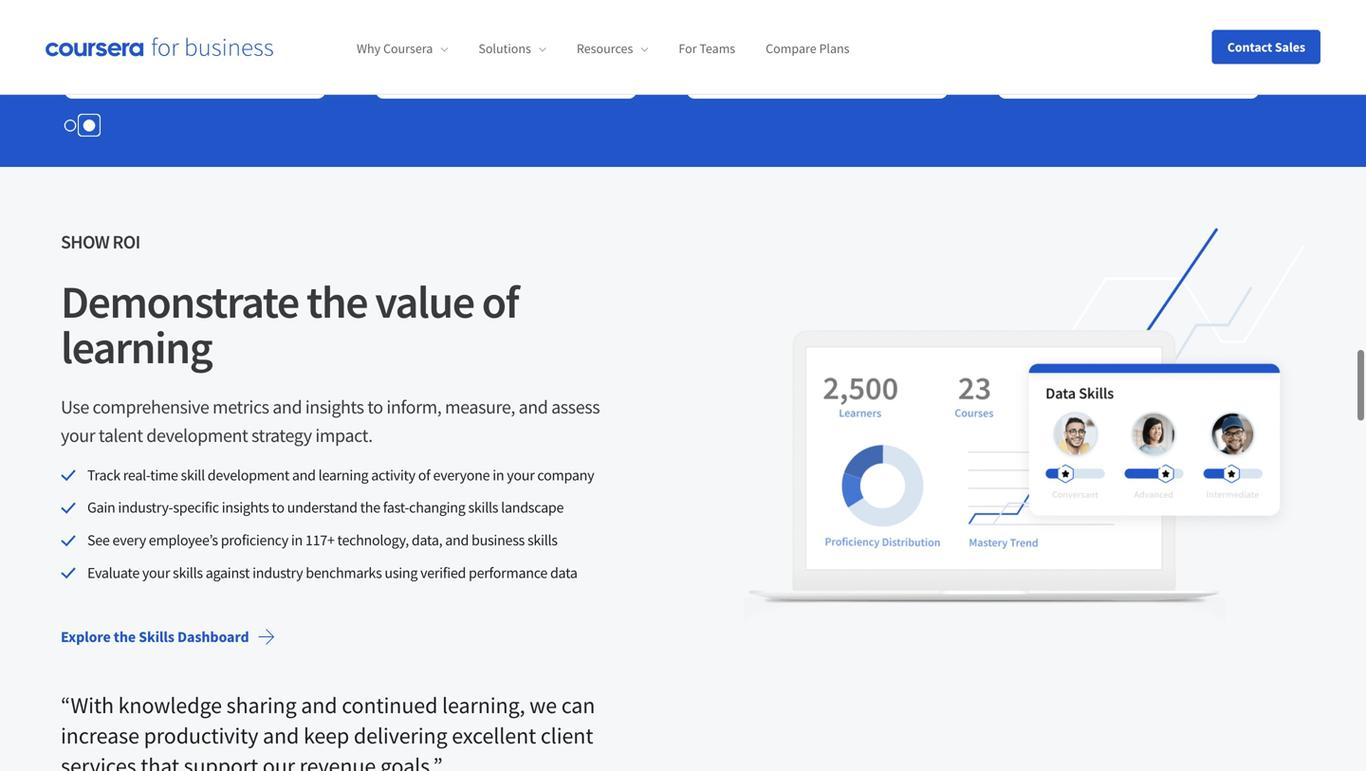 Task type: locate. For each thing, give the bounding box(es) containing it.
the inside demonstrate the value of learning
[[306, 273, 367, 330]]

learning up comprehensive
[[61, 319, 212, 375]]

coursera for business image
[[46, 37, 273, 57]]

0 horizontal spatial skills
[[173, 563, 203, 582]]

measure,
[[445, 395, 515, 419]]

your down use at bottom
[[61, 423, 95, 447]]

productivity
[[144, 721, 258, 750]]

your down 'every'
[[142, 563, 170, 582]]

compare plans link
[[766, 40, 850, 57]]

skills down landscape on the left of page
[[527, 531, 558, 550]]

demonstrate the value of learning
[[61, 273, 518, 375]]

0 vertical spatial your
[[61, 423, 95, 447]]

with knowledge sharing and continued learning, we can increase productivity and keep delivering excellent client services that support our revenue goals.
[[61, 691, 595, 771]]

development
[[146, 423, 248, 447], [208, 466, 289, 485]]

contact sales button
[[1212, 30, 1321, 64]]

explore the skills dashboard
[[61, 627, 249, 646]]

and
[[272, 395, 302, 419], [519, 395, 548, 419], [292, 466, 316, 485], [445, 531, 469, 550], [301, 691, 337, 719], [263, 721, 299, 750]]

company
[[537, 466, 594, 485]]

technology,
[[337, 531, 409, 550]]

1 horizontal spatial learning
[[318, 466, 368, 485]]

dashboard
[[177, 627, 249, 646]]

coursera
[[383, 40, 433, 57]]

1 horizontal spatial of
[[482, 273, 518, 330]]

0 horizontal spatial to
[[272, 498, 284, 517]]

employee's
[[149, 531, 218, 550]]

the left fast-
[[360, 498, 380, 517]]

in left '117+'
[[291, 531, 303, 550]]

landscape
[[501, 498, 564, 517]]

1 vertical spatial insights
[[222, 498, 269, 517]]

skills
[[139, 627, 174, 646]]

0 horizontal spatial your
[[61, 423, 95, 447]]

data
[[550, 563, 577, 582]]

demonstrate
[[61, 273, 299, 330]]

2 horizontal spatial your
[[507, 466, 535, 485]]

to
[[367, 395, 383, 419], [272, 498, 284, 517]]

services
[[61, 752, 136, 771]]

1 horizontal spatial to
[[367, 395, 383, 419]]

skills
[[468, 498, 498, 517], [527, 531, 558, 550], [173, 563, 203, 582]]

learning
[[61, 319, 212, 375], [318, 466, 368, 485]]

0 horizontal spatial of
[[418, 466, 430, 485]]

your
[[61, 423, 95, 447], [507, 466, 535, 485], [142, 563, 170, 582]]

insights up impact. at the left bottom
[[305, 395, 364, 419]]

show roi
[[61, 230, 140, 254]]

the left value
[[306, 273, 367, 330]]

of
[[482, 273, 518, 330], [418, 466, 430, 485]]

metrics
[[213, 395, 269, 419]]

development inside use comprehensive metrics and insights to inform, measure, and assess your talent development strategy impact.
[[146, 423, 248, 447]]

insights
[[305, 395, 364, 419], [222, 498, 269, 517]]

skills down the 'employee's'
[[173, 563, 203, 582]]

0 horizontal spatial insights
[[222, 498, 269, 517]]

gain
[[87, 498, 115, 517]]

0 vertical spatial insights
[[305, 395, 364, 419]]

1 vertical spatial learning
[[318, 466, 368, 485]]

for teams link
[[679, 40, 735, 57]]

0 horizontal spatial in
[[291, 531, 303, 550]]

the left "skills"
[[114, 627, 136, 646]]

activity
[[371, 466, 415, 485]]

the
[[306, 273, 367, 330], [360, 498, 380, 517], [114, 627, 136, 646]]

sales
[[1275, 38, 1305, 55]]

and up strategy
[[272, 395, 302, 419]]

fast-
[[383, 498, 409, 517]]

verified
[[420, 563, 466, 582]]

in
[[493, 466, 504, 485], [291, 531, 303, 550]]

0 vertical spatial learning
[[61, 319, 212, 375]]

your up landscape on the left of page
[[507, 466, 535, 485]]

of right value
[[482, 273, 518, 330]]

resources link
[[577, 40, 648, 57]]

4.73 ( 933k course reviews )
[[97, 26, 223, 41]]

value
[[375, 273, 474, 330]]

skill
[[181, 466, 205, 485]]

plans
[[819, 40, 850, 57]]

of right activity
[[418, 466, 430, 485]]

1 vertical spatial in
[[291, 531, 303, 550]]

client
[[541, 721, 593, 750]]

in right everyone
[[493, 466, 504, 485]]

industry-
[[118, 498, 173, 517]]

your inside use comprehensive metrics and insights to inform, measure, and assess your talent development strategy impact.
[[61, 423, 95, 447]]

development up skill
[[146, 423, 248, 447]]

learning,
[[442, 691, 525, 719]]

1 vertical spatial to
[[272, 498, 284, 517]]

and right data,
[[445, 531, 469, 550]]

insights up proficiency at the bottom of page
[[222, 498, 269, 517]]

1 vertical spatial the
[[360, 498, 380, 517]]

data,
[[412, 531, 442, 550]]

1 horizontal spatial insights
[[305, 395, 364, 419]]

0 vertical spatial to
[[367, 395, 383, 419]]

development down strategy
[[208, 466, 289, 485]]

0 vertical spatial the
[[306, 273, 367, 330]]

why coursera
[[357, 40, 433, 57]]

)
[[219, 26, 223, 41]]

real-
[[123, 466, 150, 485]]

1 horizontal spatial skills
[[468, 498, 498, 517]]

and up the keep
[[301, 691, 337, 719]]

0 vertical spatial development
[[146, 423, 248, 447]]

to up proficiency at the bottom of page
[[272, 498, 284, 517]]

the for of
[[306, 273, 367, 330]]

2 vertical spatial your
[[142, 563, 170, 582]]

learning up gain industry-specific insights to understand the fast-changing skills landscape on the left bottom of the page
[[318, 466, 368, 485]]

0 horizontal spatial learning
[[61, 319, 212, 375]]

talent
[[99, 423, 143, 447]]

to left inform,
[[367, 395, 383, 419]]

excellent
[[452, 721, 536, 750]]

0 vertical spatial of
[[482, 273, 518, 330]]

evaluate your skills against industry benchmarks using verified performance data
[[87, 563, 577, 582]]

contact
[[1227, 38, 1272, 55]]

2 vertical spatial the
[[114, 627, 136, 646]]

benchmarks
[[306, 563, 382, 582]]

0 vertical spatial skills
[[468, 498, 498, 517]]

revenue
[[299, 752, 376, 771]]

evaluate
[[87, 563, 139, 582]]

2 vertical spatial skills
[[173, 563, 203, 582]]

learning inside demonstrate the value of learning
[[61, 319, 212, 375]]

1 vertical spatial skills
[[527, 531, 558, 550]]

using
[[385, 563, 418, 582]]

and up the understand
[[292, 466, 316, 485]]

(
[[121, 26, 124, 41]]

that
[[141, 752, 179, 771]]

1 horizontal spatial in
[[493, 466, 504, 485]]

skills up business
[[468, 498, 498, 517]]



Task type: vqa. For each thing, say whether or not it's contained in the screenshot.
skills to the top
yes



Task type: describe. For each thing, give the bounding box(es) containing it.
teams
[[699, 40, 735, 57]]

1 vertical spatial your
[[507, 466, 535, 485]]

1 vertical spatial development
[[208, 466, 289, 485]]

understand
[[287, 498, 357, 517]]

to inside use comprehensive metrics and insights to inform, measure, and assess your talent development strategy impact.
[[367, 395, 383, 419]]

continued
[[342, 691, 438, 719]]

1 vertical spatial of
[[418, 466, 430, 485]]

proficiency
[[221, 531, 288, 550]]

every
[[112, 531, 146, 550]]

sharing
[[226, 691, 297, 719]]

comprehensive
[[93, 395, 209, 419]]

use comprehensive metrics and insights to inform, measure, and assess your talent development strategy impact.
[[61, 395, 600, 447]]

business
[[472, 531, 525, 550]]

solutions
[[478, 40, 531, 57]]

goals.
[[380, 752, 433, 771]]

insights inside use comprehensive metrics and insights to inform, measure, and assess your talent development strategy impact.
[[305, 395, 364, 419]]

why coursera link
[[357, 40, 448, 57]]

the for dashboard
[[114, 627, 136, 646]]

can
[[561, 691, 595, 719]]

performance
[[469, 563, 547, 582]]

everyone
[[433, 466, 490, 485]]

4.73
[[97, 26, 118, 41]]

with
[[71, 691, 114, 719]]

and left "assess"
[[519, 395, 548, 419]]

explore
[[61, 627, 111, 646]]

keep
[[304, 721, 349, 750]]

of inside demonstrate the value of learning
[[482, 273, 518, 330]]

contact sales
[[1227, 38, 1305, 55]]

gain industry-specific insights to understand the fast-changing skills landscape
[[87, 498, 564, 517]]

strategy
[[251, 423, 312, 447]]

compare plans
[[766, 40, 850, 57]]

track real-time skill development and learning activity of everyone in your company
[[87, 466, 594, 485]]

resources
[[577, 40, 633, 57]]

knowledge
[[118, 691, 222, 719]]

course
[[149, 26, 181, 41]]

show
[[61, 230, 109, 254]]

for
[[679, 40, 697, 57]]

inform,
[[386, 395, 441, 419]]

slides element
[[61, 116, 1305, 135]]

solutions link
[[478, 40, 546, 57]]

roi
[[112, 230, 140, 254]]

specific
[[173, 498, 219, 517]]

933k
[[124, 26, 147, 41]]

for teams
[[679, 40, 735, 57]]

use
[[61, 395, 89, 419]]

delivering
[[354, 721, 447, 750]]

reviews
[[183, 26, 219, 41]]

see every employee's proficiency in 117+ technology, data, and business skills
[[87, 531, 558, 550]]

industry
[[252, 563, 303, 582]]

support
[[184, 752, 258, 771]]

117+
[[305, 531, 335, 550]]

compare
[[766, 40, 816, 57]]

see
[[87, 531, 110, 550]]

against
[[206, 563, 250, 582]]

increase
[[61, 721, 139, 750]]

time
[[150, 466, 178, 485]]

2 horizontal spatial skills
[[527, 531, 558, 550]]

impact.
[[315, 423, 373, 447]]

changing
[[409, 498, 465, 517]]

1 horizontal spatial your
[[142, 563, 170, 582]]

and up our
[[263, 721, 299, 750]]

track
[[87, 466, 120, 485]]

our
[[263, 752, 295, 771]]

0 vertical spatial in
[[493, 466, 504, 485]]

why
[[357, 40, 381, 57]]

illustration of coursera's skills dashboard image
[[744, 227, 1305, 627]]

assess
[[551, 395, 600, 419]]

we
[[530, 691, 557, 719]]



